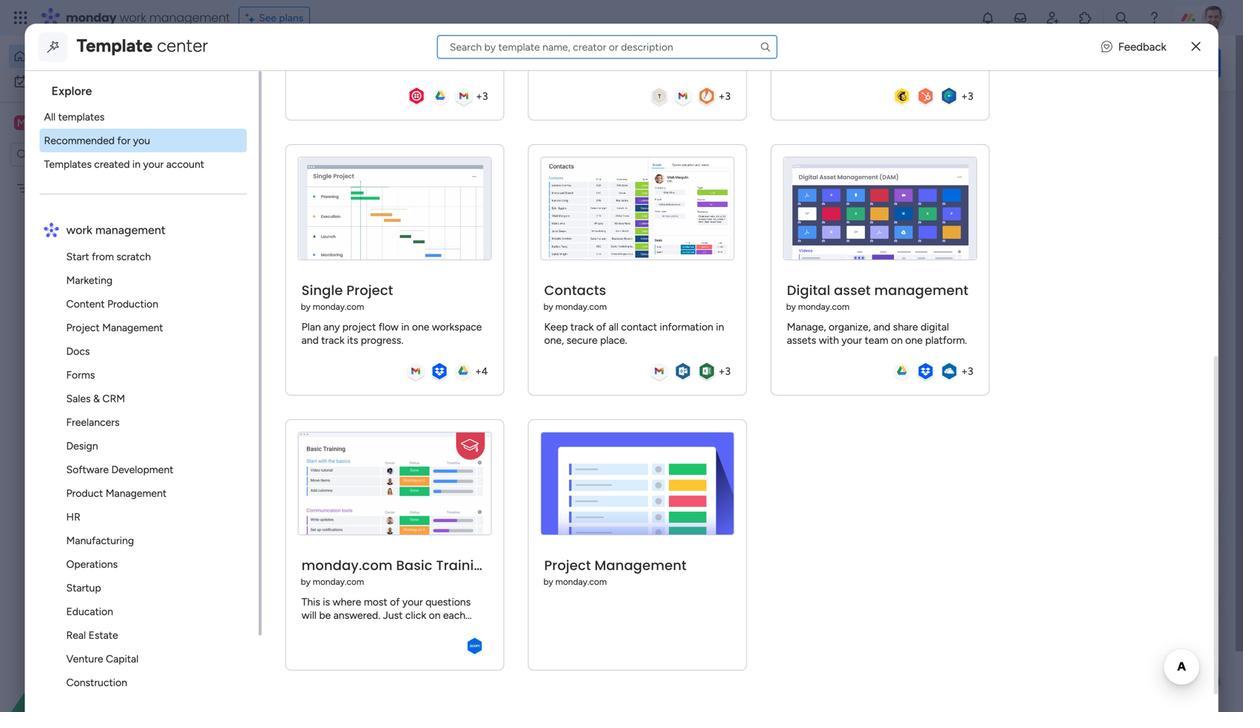 Task type: vqa. For each thing, say whether or not it's contained in the screenshot.
your to the bottom
yes



Task type: locate. For each thing, give the bounding box(es) containing it.
work management templates element
[[40, 245, 259, 713]]

in inside plan any project flow in one workspace and track its progress.
[[401, 321, 410, 334]]

plan any project flow in one workspace and track its progress.
[[302, 321, 482, 347]]

0 horizontal spatial lottie animation image
[[0, 563, 189, 713]]

lottie animation element
[[581, 36, 997, 92], [0, 563, 189, 713]]

option
[[0, 175, 189, 178]]

2 horizontal spatial in
[[716, 321, 725, 334]]

main inside the workspace selection element
[[34, 116, 60, 130]]

0 vertical spatial workspace image
[[14, 115, 29, 131]]

sales
[[66, 393, 91, 405]]

flow
[[379, 321, 399, 334]]

1 horizontal spatial track
[[571, 321, 594, 334]]

1 vertical spatial track
[[321, 334, 345, 347]]

search image
[[760, 41, 772, 53]]

1 horizontal spatial workspaces
[[455, 64, 518, 78]]

workspace image inside the workspace selection element
[[14, 115, 29, 131]]

1 horizontal spatial lottie animation image
[[581, 36, 997, 92]]

workspace image
[[14, 115, 29, 131], [253, 447, 289, 482]]

all templates
[[44, 111, 105, 123]]

1 vertical spatial workspaces
[[272, 403, 345, 419]]

capital
[[106, 653, 139, 666]]

workspace selection element
[[14, 114, 124, 133]]

see plans button
[[239, 7, 310, 29]]

in inside explore element
[[133, 158, 141, 171]]

on
[[891, 334, 903, 347]]

0 vertical spatial work management
[[66, 223, 166, 237]]

by inside project management by monday.com
[[544, 577, 554, 588]]

my down update
[[249, 403, 269, 419]]

2 vertical spatial project management
[[66, 322, 163, 334]]

0 vertical spatial m
[[17, 117, 26, 129]]

1 vertical spatial workspace image
[[253, 447, 289, 482]]

0 horizontal spatial one
[[412, 321, 430, 334]]

1 horizontal spatial lottie animation element
[[581, 36, 997, 92]]

in down you
[[133, 158, 141, 171]]

0 horizontal spatial track
[[321, 334, 345, 347]]

keep
[[545, 321, 568, 334]]

+
[[476, 90, 483, 103], [719, 90, 725, 103], [962, 90, 968, 103], [475, 365, 482, 378], [719, 365, 725, 378], [962, 365, 968, 378]]

1 vertical spatial component image
[[299, 469, 312, 482]]

Search by template name, creator or description search field
[[437, 35, 778, 59]]

workspaces down update feed (inbox)
[[272, 403, 345, 419]]

my down home
[[34, 75, 48, 88]]

of
[[597, 321, 606, 334]]

0 horizontal spatial lottie animation element
[[0, 563, 189, 713]]

with
[[819, 334, 839, 347]]

real estate
[[66, 630, 118, 642]]

main workspace down my workspaces
[[299, 448, 395, 464]]

my work link
[[9, 70, 180, 93]]

one down share
[[906, 334, 923, 347]]

by inside digital asset management by monday.com
[[787, 302, 796, 312]]

m left all
[[17, 117, 26, 129]]

contacts
[[545, 281, 607, 300]]

feedback
[[1054, 56, 1100, 70]]

search
[[1173, 56, 1210, 70]]

and inside plan any project flow in one workspace and track its progress.
[[302, 334, 319, 347]]

management inside list box
[[95, 223, 166, 237]]

0 horizontal spatial your
[[143, 158, 164, 171]]

Search in workspace field
[[31, 146, 124, 163]]

dapulse x slim image
[[1199, 107, 1217, 125]]

workspaces right inbox
[[455, 64, 518, 78]]

templates
[[58, 111, 105, 123]]

2 vertical spatial your
[[842, 334, 863, 347]]

list box containing explore
[[31, 71, 262, 713]]

+ 4
[[475, 365, 488, 378]]

workspace
[[63, 116, 121, 130], [388, 295, 438, 308], [432, 321, 482, 334], [331, 448, 395, 464]]

your left the recent in the left of the page
[[293, 64, 317, 78]]

workspace image left all
[[14, 115, 29, 131]]

0 vertical spatial my
[[34, 75, 48, 88]]

0 horizontal spatial workspace image
[[14, 115, 29, 131]]

v2 user feedback image
[[1102, 39, 1113, 55]]

digital
[[921, 321, 950, 334]]

main workspace
[[34, 116, 121, 130], [299, 448, 395, 464]]

operations
[[66, 559, 118, 571]]

None search field
[[437, 35, 778, 59]]

template center
[[77, 35, 208, 56]]

project management
[[35, 182, 132, 195], [269, 271, 383, 285], [66, 322, 163, 334]]

terry turtle image
[[1202, 6, 1226, 30]]

main workspace up recommended at the top of page
[[34, 116, 121, 130]]

component image for work management
[[299, 469, 312, 482]]

work up template center
[[120, 9, 146, 26]]

quick search
[[1139, 56, 1210, 70]]

my for my workspaces
[[249, 403, 269, 419]]

2 horizontal spatial main
[[364, 295, 386, 308]]

your
[[293, 64, 317, 78], [143, 158, 164, 171], [842, 334, 863, 347]]

1 vertical spatial lottie animation element
[[0, 563, 189, 713]]

all
[[609, 321, 619, 334]]

component image down "public board" image
[[247, 294, 261, 307]]

scratch
[[117, 251, 151, 263]]

1 vertical spatial my
[[249, 403, 269, 419]]

main down my workspaces
[[299, 448, 328, 464]]

1 vertical spatial lottie animation image
[[0, 563, 189, 713]]

home option
[[9, 44, 180, 68]]

2 horizontal spatial your
[[842, 334, 863, 347]]

1 horizontal spatial m
[[263, 454, 278, 475]]

main up recommended at the top of page
[[34, 116, 60, 130]]

education
[[66, 606, 113, 618]]

my inside option
[[34, 75, 48, 88]]

management inside project management by monday.com
[[595, 557, 687, 576]]

explore
[[52, 84, 92, 98]]

management inside digital asset management by monday.com
[[875, 281, 969, 300]]

team
[[865, 334, 889, 347]]

1 horizontal spatial main
[[299, 448, 328, 464]]

lottie animation image
[[581, 36, 997, 92], [0, 563, 189, 713]]

0 vertical spatial one
[[412, 321, 430, 334]]

by
[[301, 302, 311, 312], [544, 302, 554, 312], [787, 302, 796, 312], [301, 577, 311, 588], [544, 577, 554, 588]]

0 horizontal spatial work management
[[66, 223, 166, 237]]

0 horizontal spatial my
[[34, 75, 48, 88]]

account
[[166, 158, 204, 171]]

project inside work management templates element
[[66, 322, 100, 334]]

quickly
[[211, 64, 251, 78]]

and down plan
[[302, 334, 319, 347]]

0 horizontal spatial m
[[17, 117, 26, 129]]

my for my work
[[34, 75, 48, 88]]

main
[[34, 116, 60, 130], [364, 295, 386, 308], [299, 448, 328, 464]]

work down my workspaces
[[317, 468, 341, 482]]

in
[[133, 158, 141, 171], [401, 321, 410, 334], [716, 321, 725, 334]]

by inside contacts by monday.com
[[544, 302, 554, 312]]

your down you
[[143, 158, 164, 171]]

0 vertical spatial lottie animation element
[[581, 36, 997, 92]]

work down home
[[51, 75, 73, 88]]

project inside the single project by monday.com
[[347, 281, 393, 300]]

project management down content production
[[66, 322, 163, 334]]

m down my workspaces
[[263, 454, 278, 475]]

1 vertical spatial your
[[143, 158, 164, 171]]

1 horizontal spatial one
[[906, 334, 923, 347]]

monday marketplace image
[[1079, 10, 1093, 25]]

search everything image
[[1115, 10, 1130, 25]]

notifications image
[[981, 10, 996, 25]]

0 horizontal spatial main
[[34, 116, 60, 130]]

its
[[347, 334, 358, 347]]

0 vertical spatial component image
[[247, 294, 261, 307]]

workspace inside plan any project flow in one workspace and track its progress.
[[432, 321, 482, 334]]

project
[[35, 182, 68, 195], [269, 271, 308, 285], [347, 281, 393, 300], [66, 322, 100, 334], [545, 557, 591, 576]]

1 horizontal spatial main workspace
[[299, 448, 395, 464]]

and up team
[[874, 321, 891, 334]]

0 vertical spatial lottie animation image
[[581, 36, 997, 92]]

in right flow
[[401, 321, 410, 334]]

0 vertical spatial project management
[[35, 182, 132, 195]]

workspace image down my workspaces
[[253, 447, 289, 482]]

project management down templates
[[35, 182, 132, 195]]

track inside keep track of all contact information in one, secure place.
[[571, 321, 594, 334]]

explore heading
[[40, 71, 259, 105]]

track
[[571, 321, 594, 334], [321, 334, 345, 347]]

work management inside list box
[[66, 223, 166, 237]]

1 horizontal spatial in
[[401, 321, 410, 334]]

all
[[44, 111, 56, 123]]

project inside project management by monday.com
[[545, 557, 591, 576]]

recent
[[320, 64, 355, 78]]

project
[[343, 321, 376, 334]]

1 vertical spatial work management
[[317, 468, 409, 482]]

1 horizontal spatial component image
[[299, 469, 312, 482]]

0 horizontal spatial component image
[[247, 294, 261, 307]]

management
[[149, 9, 230, 26], [95, 223, 166, 237], [875, 281, 969, 300], [291, 295, 352, 308], [344, 468, 409, 482]]

track down any
[[321, 334, 345, 347]]

your down organize,
[[842, 334, 863, 347]]

1 horizontal spatial your
[[293, 64, 317, 78]]

track up secure
[[571, 321, 594, 334]]

update feed (inbox)
[[249, 353, 373, 369]]

project management up work management > main workspace
[[269, 271, 383, 285]]

home link
[[9, 44, 180, 68]]

visited
[[307, 121, 348, 137]]

1 vertical spatial one
[[906, 334, 923, 347]]

in right information
[[716, 321, 725, 334]]

by inside monday.com basic training by monday.com
[[301, 577, 311, 588]]

(inbox)
[[329, 353, 373, 369]]

asset
[[834, 281, 871, 300]]

0 horizontal spatial in
[[133, 158, 141, 171]]

1 horizontal spatial my
[[249, 403, 269, 419]]

share
[[893, 321, 919, 334]]

list box
[[31, 71, 262, 713]]

0 vertical spatial main workspace
[[34, 116, 121, 130]]

real
[[66, 630, 86, 642]]

&
[[93, 393, 100, 405]]

in inside keep track of all contact information in one, secure place.
[[716, 321, 725, 334]]

main right the ">"
[[364, 295, 386, 308]]

1 vertical spatial m
[[263, 454, 278, 475]]

0 horizontal spatial workspaces
[[272, 403, 345, 419]]

component image down my workspaces
[[299, 469, 312, 482]]

and right inbox
[[432, 64, 452, 78]]

component image
[[247, 294, 261, 307], [299, 469, 312, 482]]

+ 3
[[476, 90, 488, 103], [719, 90, 731, 103], [962, 90, 974, 103], [719, 365, 731, 378], [962, 365, 974, 378]]

2 vertical spatial main
[[299, 448, 328, 464]]

my work option
[[9, 70, 180, 93]]

m
[[17, 117, 26, 129], [263, 454, 278, 475]]

one right flow
[[412, 321, 430, 334]]

production
[[107, 298, 158, 311]]

0 horizontal spatial main workspace
[[34, 116, 121, 130]]

place.
[[600, 334, 628, 347]]

0 vertical spatial main
[[34, 116, 60, 130]]

recently
[[249, 121, 304, 137]]

0 vertical spatial track
[[571, 321, 594, 334]]

monday.com
[[313, 302, 364, 312], [556, 302, 607, 312], [799, 302, 850, 312], [302, 557, 393, 576], [313, 577, 364, 588], [556, 577, 607, 588]]

feedback link
[[1102, 39, 1167, 55]]

and
[[432, 64, 452, 78], [874, 321, 891, 334], [302, 334, 319, 347], [1086, 643, 1103, 655]]

monday.com inside contacts by monday.com
[[556, 302, 607, 312]]

work inside option
[[51, 75, 73, 88]]

access
[[254, 64, 291, 78]]



Task type: describe. For each thing, give the bounding box(es) containing it.
public board image
[[247, 270, 264, 286]]

from
[[92, 251, 114, 263]]

project management by monday.com
[[544, 557, 687, 588]]

get
[[1106, 643, 1121, 655]]

freelancers
[[66, 416, 120, 429]]

training
[[436, 557, 492, 576]]

contact
[[621, 321, 658, 334]]

one inside manage, organize, and share digital assets with your team on one platform.
[[906, 334, 923, 347]]

feedback
[[1119, 40, 1167, 53]]

templates
[[44, 158, 92, 171]]

quick search button
[[1115, 48, 1221, 78]]

1 vertical spatial main
[[364, 295, 386, 308]]

monday.com inside project management by monday.com
[[556, 577, 607, 588]]

and left get
[[1086, 643, 1103, 655]]

1 horizontal spatial work management
[[317, 468, 409, 482]]

and inside manage, organize, and share digital assets with your team on one platform.
[[874, 321, 891, 334]]

project management inside list box
[[35, 182, 132, 195]]

4
[[482, 365, 488, 378]]

0 vertical spatial workspaces
[[455, 64, 518, 78]]

project management inside work management templates element
[[66, 322, 163, 334]]

track inside plan any project flow in one workspace and track its progress.
[[321, 334, 345, 347]]

your inside explore element
[[143, 158, 164, 171]]

center
[[157, 35, 208, 56]]

see plans
[[259, 11, 304, 24]]

help image
[[1147, 10, 1162, 25]]

one,
[[545, 334, 564, 347]]

recommended
[[44, 134, 115, 147]]

my workspaces
[[249, 403, 345, 419]]

v2 bolt switch image
[[1127, 55, 1135, 71]]

venture
[[66, 653, 103, 666]]

lottie animation image for the rightmost the lottie animation element
[[581, 36, 997, 92]]

monday.com inside the single project by monday.com
[[313, 302, 364, 312]]

start from scratch
[[66, 251, 151, 263]]

see
[[259, 11, 277, 24]]

manufacturing
[[66, 535, 134, 547]]

give
[[1028, 56, 1051, 70]]

templates created in your account
[[44, 158, 204, 171]]

support
[[1124, 643, 1160, 655]]

content production
[[66, 298, 158, 311]]

start
[[66, 251, 89, 263]]

home
[[33, 50, 61, 63]]

created
[[94, 158, 130, 171]]

quickly access your recent boards, inbox and workspaces
[[211, 64, 518, 78]]

work management > main workspace
[[266, 295, 438, 308]]

secure
[[567, 334, 598, 347]]

digital asset management by monday.com
[[787, 281, 969, 312]]

help
[[1181, 675, 1207, 690]]

assets
[[787, 334, 817, 347]]

recently visited
[[249, 121, 348, 137]]

platform.
[[926, 334, 968, 347]]

lottie animation image for the bottom the lottie animation element
[[0, 563, 189, 713]]

contacts by monday.com
[[544, 281, 607, 312]]

select product image
[[13, 10, 28, 25]]

forms
[[66, 369, 95, 382]]

crm
[[103, 393, 125, 405]]

progress.
[[361, 334, 404, 347]]

explore element
[[40, 105, 259, 176]]

invite members image
[[1046, 10, 1061, 25]]

close recently visited image
[[229, 121, 247, 138]]

any
[[324, 321, 340, 334]]

recommended for you
[[44, 134, 150, 147]]

hr
[[66, 511, 81, 524]]

one inside plan any project flow in one workspace and track its progress.
[[412, 321, 430, 334]]

your inside manage, organize, and share digital assets with your team on one platform.
[[842, 334, 863, 347]]

m inside the workspace selection element
[[17, 117, 26, 129]]

product
[[66, 487, 103, 500]]

for
[[117, 134, 131, 147]]

by inside the single project by monday.com
[[301, 302, 311, 312]]

venture capital
[[66, 653, 139, 666]]

main workspace inside the workspace selection element
[[34, 116, 121, 130]]

0 vertical spatial your
[[293, 64, 317, 78]]

marketing
[[66, 274, 113, 287]]

management inside project management list box
[[71, 182, 132, 195]]

component image for work management > main workspace
[[247, 294, 261, 307]]

my work
[[34, 75, 73, 88]]

1 horizontal spatial workspace image
[[253, 447, 289, 482]]

single project by monday.com
[[301, 281, 393, 312]]

quick
[[1139, 56, 1170, 70]]

construction
[[66, 677, 127, 690]]

content
[[66, 298, 105, 311]]

1 vertical spatial project management
[[269, 271, 383, 285]]

you
[[133, 134, 150, 147]]

project inside project management list box
[[35, 182, 68, 195]]

product management
[[66, 487, 167, 500]]

close image
[[1192, 41, 1201, 52]]

getting started element
[[999, 539, 1221, 599]]

docs
[[66, 345, 90, 358]]

design
[[66, 440, 98, 453]]

boards,
[[358, 64, 397, 78]]

help button
[[1168, 671, 1220, 695]]

1 vertical spatial main workspace
[[299, 448, 395, 464]]

monday.com basic training by monday.com
[[301, 557, 492, 588]]

template
[[77, 35, 153, 56]]

digital
[[787, 281, 831, 300]]

manage,
[[787, 321, 827, 334]]

information
[[660, 321, 714, 334]]

estate
[[89, 630, 118, 642]]

>
[[354, 295, 361, 308]]

update
[[249, 353, 295, 369]]

development
[[111, 464, 174, 476]]

work left single
[[266, 295, 288, 308]]

basic
[[396, 557, 433, 576]]

update feed image
[[1013, 10, 1028, 25]]

sales & crm
[[66, 393, 125, 405]]

v2 user feedback image
[[1011, 55, 1022, 72]]

manage, organize, and share digital assets with your team on one platform.
[[787, 321, 968, 347]]

monday work management
[[66, 9, 230, 26]]

inbox
[[400, 64, 430, 78]]

monday.com inside digital asset management by monday.com
[[799, 302, 850, 312]]

plans
[[279, 11, 304, 24]]

monday
[[66, 9, 117, 26]]

feed
[[298, 353, 325, 369]]

plan
[[302, 321, 321, 334]]

project management list box
[[0, 173, 189, 401]]

work up start
[[66, 223, 93, 237]]



